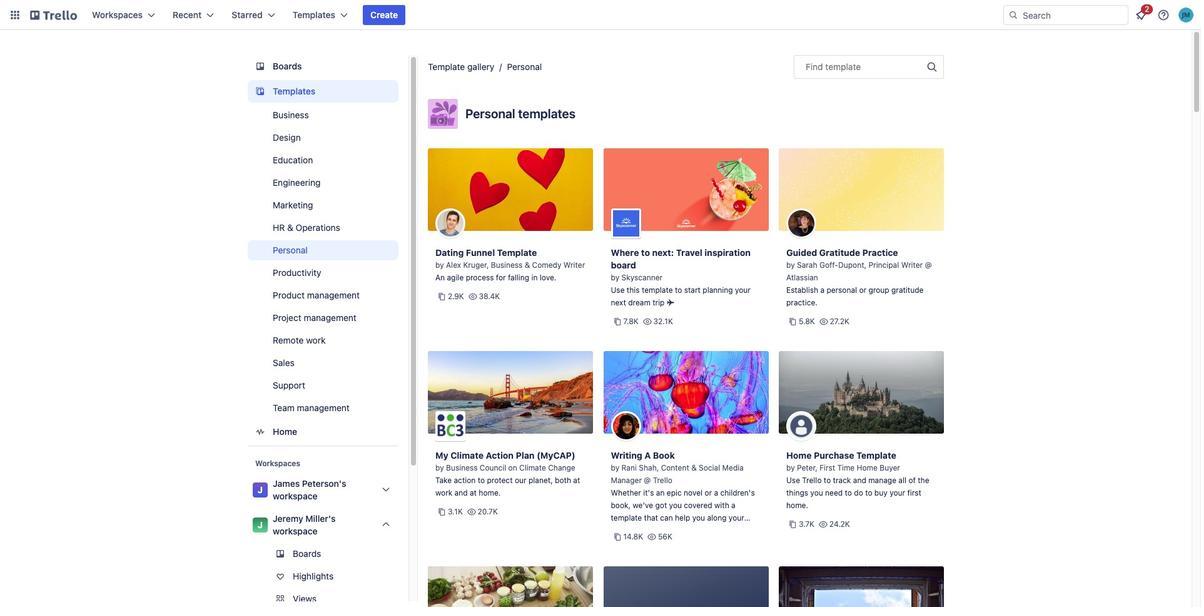 Task type: describe. For each thing, give the bounding box(es) containing it.
1 horizontal spatial a
[[732, 501, 736, 510]]

design link
[[248, 128, 399, 148]]

things
[[787, 488, 809, 498]]

product management link
[[248, 285, 399, 306]]

peter,
[[798, 463, 818, 473]]

can
[[661, 513, 673, 523]]

home. inside the home purchase template by peter, first time home buyer use trello to track and manage all of the things you need to do  to buy your first home.
[[787, 501, 809, 510]]

writing a book by rani shah, content & social media manager @ trello whether it's an epic novel or a children's book, we've got you covered with a template that can help you along your literary journey.
[[611, 450, 755, 535]]

starred button
[[224, 5, 283, 25]]

create
[[371, 9, 398, 20]]

support
[[273, 380, 305, 391]]

alex kruger, business & comedy writer image
[[436, 208, 466, 239]]

32.1k
[[654, 317, 674, 326]]

home for home purchase template by peter, first time home buyer use trello to track and manage all of the things you need to do  to buy your first home.
[[787, 450, 812, 461]]

with
[[715, 501, 730, 510]]

template board image
[[253, 84, 268, 99]]

find
[[806, 61, 824, 72]]

gratitude
[[892, 285, 924, 295]]

product management
[[273, 290, 360, 300]]

next:
[[653, 247, 675, 258]]

book,
[[611, 501, 631, 510]]

template for dating
[[497, 247, 537, 258]]

personal
[[827, 285, 858, 295]]

plan
[[516, 450, 535, 461]]

personal templates
[[466, 106, 576, 121]]

Find template field
[[794, 55, 945, 79]]

0 horizontal spatial at
[[470, 488, 477, 498]]

engineering
[[273, 177, 321, 188]]

3.7k
[[799, 520, 815, 529]]

to left start
[[675, 285, 683, 295]]

team management link
[[248, 398, 399, 418]]

a inside guided gratitude practice by sarah goff-dupont, principal writer @ atlassian establish a personal or group gratitude practice.
[[821, 285, 825, 295]]

dating funnel template by alex kruger, business & comedy writer an agile process for falling in love.
[[436, 247, 586, 282]]

skyscanner
[[622, 273, 663, 282]]

an
[[436, 273, 445, 282]]

marketing link
[[248, 195, 399, 215]]

project
[[273, 312, 302, 323]]

open information menu image
[[1158, 9, 1171, 21]]

peter, first time home buyer image
[[787, 411, 817, 441]]

education
[[273, 155, 313, 165]]

& for writing
[[692, 463, 697, 473]]

by for dating
[[436, 260, 444, 270]]

workspace for jeremy
[[273, 526, 318, 537]]

starred
[[232, 9, 263, 20]]

a
[[645, 450, 651, 461]]

jeremy
[[273, 513, 303, 524]]

guided
[[787, 247, 818, 258]]

group
[[869, 285, 890, 295]]

use inside the home purchase template by peter, first time home buyer use trello to track and manage all of the things you need to do  to buy your first home.
[[787, 476, 801, 485]]

journey.
[[638, 526, 666, 535]]

hr
[[273, 222, 285, 233]]

for
[[496, 273, 506, 282]]

and inside the home purchase template by peter, first time home buyer use trello to track and manage all of the things you need to do  to buy your first home.
[[854, 476, 867, 485]]

that
[[645, 513, 659, 523]]

novel
[[684, 488, 703, 498]]

manage
[[869, 476, 897, 485]]

home link
[[248, 421, 399, 443]]

boards for home
[[273, 61, 302, 71]]

miller's
[[306, 513, 336, 524]]

56k
[[659, 532, 673, 542]]

in
[[532, 273, 538, 282]]

alex
[[446, 260, 461, 270]]

templates button
[[285, 5, 356, 25]]

search image
[[1009, 10, 1019, 20]]

to right the do
[[866, 488, 873, 498]]

comedy
[[532, 260, 562, 270]]

24.2k
[[830, 520, 851, 529]]

first
[[820, 463, 836, 473]]

you inside the home purchase template by peter, first time home buyer use trello to track and manage all of the things you need to do  to buy your first home.
[[811, 488, 824, 498]]

highlights link
[[248, 567, 399, 587]]

content
[[662, 463, 690, 473]]

template gallery link
[[428, 61, 495, 72]]

kruger,
[[464, 260, 489, 270]]

& for dating
[[525, 260, 530, 270]]

remote work
[[273, 335, 326, 346]]

it's
[[644, 488, 654, 498]]

got
[[656, 501, 668, 510]]

productivity link
[[248, 263, 399, 283]]

workspaces inside dropdown button
[[92, 9, 143, 20]]

education link
[[248, 150, 399, 170]]

team management
[[273, 403, 350, 413]]

atlassian
[[787, 273, 819, 282]]

27.2k
[[830, 317, 850, 326]]

@ inside guided gratitude practice by sarah goff-dupont, principal writer @ atlassian establish a personal or group gratitude practice.
[[926, 260, 933, 270]]

purchase
[[814, 450, 855, 461]]

find template
[[806, 61, 862, 72]]

writer inside guided gratitude practice by sarah goff-dupont, principal writer @ atlassian establish a personal or group gratitude practice.
[[902, 260, 924, 270]]

0 vertical spatial personal
[[507, 61, 542, 72]]

productivity
[[273, 267, 321, 278]]

track
[[834, 476, 852, 485]]

boards link for home
[[248, 55, 399, 78]]

engineering link
[[248, 173, 399, 193]]

our
[[515, 476, 527, 485]]

template inside writing a book by rani shah, content & social media manager @ trello whether it's an epic novel or a children's book, we've got you covered with a template that can help you along your literary journey.
[[611, 513, 642, 523]]

by for home
[[787, 463, 795, 473]]

team
[[273, 403, 295, 413]]

trello inside the home purchase template by peter, first time home buyer use trello to track and manage all of the things you need to do  to buy your first home.
[[803, 476, 822, 485]]

recent
[[173, 9, 202, 20]]

highlights
[[293, 571, 334, 582]]

trello inside writing a book by rani shah, content & social media manager @ trello whether it's an epic novel or a children's book, we've got you covered with a template that can help you along your literary journey.
[[653, 476, 673, 485]]

process
[[466, 273, 494, 282]]

business for dating
[[491, 260, 523, 270]]

by inside where to next: travel inspiration board by skyscanner use this template to start planning your next dream trip ✈️
[[611, 273, 620, 282]]

take
[[436, 476, 452, 485]]

next
[[611, 298, 627, 307]]

board
[[611, 260, 637, 270]]

book
[[653, 450, 675, 461]]

media
[[723, 463, 744, 473]]

by inside my climate action plan (mycap) by business council on climate change take action to protect our planet, both at work and at home.
[[436, 463, 444, 473]]

0 vertical spatial work
[[306, 335, 326, 346]]

trip
[[653, 298, 665, 307]]

2 notifications image
[[1134, 8, 1149, 23]]

board image
[[253, 59, 268, 74]]



Task type: vqa. For each thing, say whether or not it's contained in the screenshot.
top Starred Icon
no



Task type: locate. For each thing, give the bounding box(es) containing it.
templates inside dropdown button
[[293, 9, 336, 20]]

templates right starred "dropdown button"
[[293, 9, 336, 20]]

0 vertical spatial template
[[826, 61, 862, 72]]

1 vertical spatial j
[[258, 520, 263, 530]]

use up things
[[787, 476, 801, 485]]

0 vertical spatial and
[[854, 476, 867, 485]]

forward image
[[396, 592, 411, 607]]

workspaces
[[92, 9, 143, 20], [255, 459, 300, 468]]

to inside my climate action plan (mycap) by business council on climate change take action to protect our planet, both at work and at home.
[[478, 476, 485, 485]]

climate down plan
[[520, 463, 546, 473]]

0 vertical spatial workspaces
[[92, 9, 143, 20]]

and inside my climate action plan (mycap) by business council on climate change take action to protect our planet, both at work and at home.
[[455, 488, 468, 498]]

at right both
[[574, 476, 581, 485]]

1 horizontal spatial climate
[[520, 463, 546, 473]]

0 horizontal spatial a
[[715, 488, 719, 498]]

boards link up highlights link on the left of page
[[248, 544, 399, 564]]

template up literary
[[611, 513, 642, 523]]

establish
[[787, 285, 819, 295]]

1 vertical spatial or
[[705, 488, 712, 498]]

0 vertical spatial templates
[[293, 9, 336, 20]]

2 horizontal spatial you
[[811, 488, 824, 498]]

climate up "action"
[[451, 450, 484, 461]]

writer
[[564, 260, 586, 270], [902, 260, 924, 270]]

my
[[436, 450, 449, 461]]

boards link for views
[[248, 544, 399, 564]]

sarah goff-dupont, principal writer @ atlassian image
[[787, 208, 817, 239]]

start
[[685, 285, 701, 295]]

protect
[[487, 476, 513, 485]]

personal icon image
[[428, 99, 458, 129]]

& up falling
[[525, 260, 530, 270]]

template inside field
[[826, 61, 862, 72]]

your down with
[[729, 513, 745, 523]]

help
[[676, 513, 691, 523]]

boards right "board" "image"
[[273, 61, 302, 71]]

0 vertical spatial personal link
[[507, 61, 542, 72]]

council
[[480, 463, 507, 473]]

management down support link
[[297, 403, 350, 413]]

& inside writing a book by rani shah, content & social media manager @ trello whether it's an epic novel or a children's book, we've got you covered with a template that can help you along your literary journey.
[[692, 463, 697, 473]]

along
[[708, 513, 727, 523]]

home up manage
[[857, 463, 878, 473]]

first
[[908, 488, 922, 498]]

2 vertical spatial your
[[729, 513, 745, 523]]

business up the for
[[491, 260, 523, 270]]

2 workspace from the top
[[273, 526, 318, 537]]

0 horizontal spatial and
[[455, 488, 468, 498]]

2 trello from the left
[[803, 476, 822, 485]]

by left sarah
[[787, 260, 795, 270]]

writer up gratitude at the right of the page
[[902, 260, 924, 270]]

by inside the 'dating funnel template by alex kruger, business & comedy writer an agile process for falling in love.'
[[436, 260, 444, 270]]

2 j from the top
[[258, 520, 263, 530]]

sales
[[273, 357, 295, 368]]

gratitude
[[820, 247, 861, 258]]

template inside the 'dating funnel template by alex kruger, business & comedy writer an agile process for falling in love.'
[[497, 247, 537, 258]]

0 vertical spatial or
[[860, 285, 867, 295]]

j left jeremy
[[258, 520, 263, 530]]

✈️
[[667, 298, 675, 307]]

home. down protect
[[479, 488, 501, 498]]

you
[[811, 488, 824, 498], [670, 501, 682, 510], [693, 513, 706, 523]]

your inside writing a book by rani shah, content & social media manager @ trello whether it's an epic novel or a children's book, we've got you covered with a template that can help you along your literary journey.
[[729, 513, 745, 523]]

1 vertical spatial templates
[[273, 86, 316, 96]]

climate
[[451, 450, 484, 461], [520, 463, 546, 473]]

skyscanner image
[[611, 208, 641, 239]]

1 vertical spatial template
[[497, 247, 537, 258]]

to left 'next:'
[[642, 247, 650, 258]]

template up trip on the right of page
[[642, 285, 673, 295]]

0 vertical spatial boards link
[[248, 55, 399, 78]]

whether
[[611, 488, 642, 498]]

home image
[[253, 424, 268, 439]]

2 boards link from the top
[[248, 544, 399, 564]]

0 vertical spatial you
[[811, 488, 824, 498]]

2 horizontal spatial a
[[821, 285, 825, 295]]

& left social at the right of page
[[692, 463, 697, 473]]

1 vertical spatial workspace
[[273, 526, 318, 537]]

template up buyer in the right bottom of the page
[[857, 450, 897, 461]]

by left peter, on the bottom right
[[787, 463, 795, 473]]

2 writer from the left
[[902, 260, 924, 270]]

business inside business "link"
[[273, 110, 309, 120]]

personal right personal icon
[[466, 106, 516, 121]]

templates right template board image
[[273, 86, 316, 96]]

project management link
[[248, 308, 399, 328]]

by inside the home purchase template by peter, first time home buyer use trello to track and manage all of the things you need to do  to buy your first home.
[[787, 463, 795, 473]]

management for product management
[[307, 290, 360, 300]]

business inside my climate action plan (mycap) by business council on climate change take action to protect our planet, both at work and at home.
[[446, 463, 478, 473]]

business council on climate change image
[[436, 411, 466, 441]]

1 workspace from the top
[[273, 491, 318, 501]]

rani
[[622, 463, 637, 473]]

operations
[[296, 222, 340, 233]]

a up with
[[715, 488, 719, 498]]

1 horizontal spatial you
[[693, 513, 706, 523]]

or right novel
[[705, 488, 712, 498]]

at
[[574, 476, 581, 485], [470, 488, 477, 498]]

0 vertical spatial workspace
[[273, 491, 318, 501]]

boards link
[[248, 55, 399, 78], [248, 544, 399, 564]]

1 vertical spatial personal
[[466, 106, 516, 121]]

use up next
[[611, 285, 625, 295]]

need
[[826, 488, 843, 498]]

2 vertical spatial management
[[297, 403, 350, 413]]

0 horizontal spatial workspaces
[[92, 9, 143, 20]]

2 vertical spatial business
[[446, 463, 478, 473]]

template left gallery
[[428, 61, 465, 72]]

0 vertical spatial at
[[574, 476, 581, 485]]

2 horizontal spatial &
[[692, 463, 697, 473]]

travel
[[677, 247, 703, 258]]

j left james in the bottom left of the page
[[258, 485, 263, 495]]

your down all
[[890, 488, 906, 498]]

time
[[838, 463, 855, 473]]

2 vertical spatial home
[[857, 463, 878, 473]]

trello down peter, on the bottom right
[[803, 476, 822, 485]]

you down epic
[[670, 501, 682, 510]]

hr & operations
[[273, 222, 340, 233]]

by for writing
[[611, 463, 620, 473]]

agile
[[447, 273, 464, 282]]

0 horizontal spatial trello
[[653, 476, 673, 485]]

1 vertical spatial climate
[[520, 463, 546, 473]]

0 horizontal spatial template
[[428, 61, 465, 72]]

template inside the home purchase template by peter, first time home buyer use trello to track and manage all of the things you need to do  to buy your first home.
[[857, 450, 897, 461]]

0 vertical spatial your
[[736, 285, 751, 295]]

j
[[258, 485, 263, 495], [258, 520, 263, 530]]

we've
[[633, 501, 654, 510]]

template inside where to next: travel inspiration board by skyscanner use this template to start planning your next dream trip ✈️
[[642, 285, 673, 295]]

management down product management link
[[304, 312, 357, 323]]

by inside guided gratitude practice by sarah goff-dupont, principal writer @ atlassian establish a personal or group gratitude practice.
[[787, 260, 795, 270]]

and up the do
[[854, 476, 867, 485]]

0 vertical spatial @
[[926, 260, 933, 270]]

workspace for james
[[273, 491, 318, 501]]

@ inside writing a book by rani shah, content & social media manager @ trello whether it's an epic novel or a children's book, we've got you covered with a template that can help you along your literary journey.
[[644, 476, 651, 485]]

by left rani
[[611, 463, 620, 473]]

practice.
[[787, 298, 818, 307]]

by for guided
[[787, 260, 795, 270]]

writer right the comedy
[[564, 260, 586, 270]]

1 vertical spatial management
[[304, 312, 357, 323]]

trello up an
[[653, 476, 673, 485]]

& right hr
[[287, 222, 294, 233]]

1 vertical spatial your
[[890, 488, 906, 498]]

boards up 'highlights'
[[293, 548, 321, 559]]

by
[[436, 260, 444, 270], [787, 260, 795, 270], [611, 273, 620, 282], [436, 463, 444, 473], [611, 463, 620, 473], [787, 463, 795, 473]]

use inside where to next: travel inspiration board by skyscanner use this template to start planning your next dream trip ✈️
[[611, 285, 625, 295]]

templates link
[[248, 80, 399, 103]]

personal up productivity
[[273, 245, 308, 255]]

1 vertical spatial work
[[436, 488, 453, 498]]

1 vertical spatial @
[[644, 476, 651, 485]]

on
[[509, 463, 518, 473]]

you down covered at the right bottom
[[693, 513, 706, 523]]

support link
[[248, 376, 399, 396]]

2 vertical spatial you
[[693, 513, 706, 523]]

a right with
[[732, 501, 736, 510]]

1 vertical spatial business
[[491, 260, 523, 270]]

2.9k
[[448, 292, 464, 301]]

1 vertical spatial workspaces
[[255, 459, 300, 468]]

business inside the 'dating funnel template by alex kruger, business & comedy writer an agile process for falling in love.'
[[491, 260, 523, 270]]

1 j from the top
[[258, 485, 263, 495]]

1 vertical spatial template
[[642, 285, 673, 295]]

0 vertical spatial use
[[611, 285, 625, 295]]

guided gratitude practice by sarah goff-dupont, principal writer @ atlassian establish a personal or group gratitude practice.
[[787, 247, 933, 307]]

@ up it's
[[644, 476, 651, 485]]

love.
[[540, 273, 557, 282]]

1 horizontal spatial at
[[574, 476, 581, 485]]

workspace down jeremy
[[273, 526, 318, 537]]

remote work link
[[248, 331, 399, 351]]

by down board
[[611, 273, 620, 282]]

this
[[627, 285, 640, 295]]

1 horizontal spatial or
[[860, 285, 867, 295]]

3.1k
[[448, 507, 463, 516]]

template
[[826, 61, 862, 72], [642, 285, 673, 295], [611, 513, 642, 523]]

@ right "principal"
[[926, 260, 933, 270]]

1 horizontal spatial writer
[[902, 260, 924, 270]]

home purchase template by peter, first time home buyer use trello to track and manage all of the things you need to do  to buy your first home.
[[787, 450, 930, 510]]

practice
[[863, 247, 899, 258]]

1 horizontal spatial home.
[[787, 501, 809, 510]]

personal right gallery
[[507, 61, 542, 72]]

workspaces button
[[85, 5, 163, 25]]

0 horizontal spatial home
[[273, 426, 297, 437]]

a left personal
[[821, 285, 825, 295]]

by down 'my'
[[436, 463, 444, 473]]

where to next: travel inspiration board by skyscanner use this template to start planning your next dream trip ✈️
[[611, 247, 751, 307]]

your
[[736, 285, 751, 295], [890, 488, 906, 498], [729, 513, 745, 523]]

template right find
[[826, 61, 862, 72]]

boards
[[273, 61, 302, 71], [293, 548, 321, 559]]

business up design
[[273, 110, 309, 120]]

or inside writing a book by rani shah, content & social media manager @ trello whether it's an epic novel or a children's book, we've got you covered with a template that can help you along your literary journey.
[[705, 488, 712, 498]]

by inside writing a book by rani shah, content & social media manager @ trello whether it's an epic novel or a children's book, we've got you covered with a template that can help you along your literary journey.
[[611, 463, 620, 473]]

1 horizontal spatial personal link
[[507, 61, 542, 72]]

management for team management
[[297, 403, 350, 413]]

use
[[611, 285, 625, 295], [787, 476, 801, 485]]

covered
[[684, 501, 713, 510]]

sarah
[[798, 260, 818, 270]]

1 writer from the left
[[564, 260, 586, 270]]

home for home
[[273, 426, 297, 437]]

boards link up templates link
[[248, 55, 399, 78]]

primary element
[[0, 0, 1202, 30]]

2 horizontal spatial home
[[857, 463, 878, 473]]

literary
[[611, 526, 636, 535]]

dupont,
[[839, 260, 867, 270]]

you left need
[[811, 488, 824, 498]]

2 vertical spatial personal
[[273, 245, 308, 255]]

the
[[919, 476, 930, 485]]

personal link right gallery
[[507, 61, 542, 72]]

business up "action"
[[446, 463, 478, 473]]

writer inside the 'dating funnel template by alex kruger, business & comedy writer an agile process for falling in love.'
[[564, 260, 586, 270]]

your right planning
[[736, 285, 751, 295]]

writing
[[611, 450, 643, 461]]

1 horizontal spatial and
[[854, 476, 867, 485]]

personal link
[[507, 61, 542, 72], [248, 240, 399, 260]]

remote
[[273, 335, 304, 346]]

1 horizontal spatial @
[[926, 260, 933, 270]]

home
[[273, 426, 297, 437], [787, 450, 812, 461], [857, 463, 878, 473]]

@
[[926, 260, 933, 270], [644, 476, 651, 485]]

where
[[611, 247, 639, 258]]

1 vertical spatial at
[[470, 488, 477, 498]]

management for project management
[[304, 312, 357, 323]]

work down take
[[436, 488, 453, 498]]

1 trello from the left
[[653, 476, 673, 485]]

business for my
[[446, 463, 478, 473]]

peterson's
[[302, 478, 347, 489]]

14.8k
[[624, 532, 644, 542]]

at down "action"
[[470, 488, 477, 498]]

workspace down james in the bottom left of the page
[[273, 491, 318, 501]]

management down the productivity link
[[307, 290, 360, 300]]

1 boards link from the top
[[248, 55, 399, 78]]

7.8k
[[624, 317, 639, 326]]

j for james
[[258, 485, 263, 495]]

back to home image
[[30, 5, 77, 25]]

0 vertical spatial climate
[[451, 450, 484, 461]]

0 horizontal spatial @
[[644, 476, 651, 485]]

1 vertical spatial home.
[[787, 501, 809, 510]]

0 vertical spatial a
[[821, 285, 825, 295]]

& inside the 'dating funnel template by alex kruger, business & comedy writer an agile process for falling in love.'
[[525, 260, 530, 270]]

template for home
[[857, 450, 897, 461]]

1 vertical spatial personal link
[[248, 240, 399, 260]]

2 horizontal spatial business
[[491, 260, 523, 270]]

1 horizontal spatial trello
[[803, 476, 822, 485]]

1 horizontal spatial business
[[446, 463, 478, 473]]

0 vertical spatial j
[[258, 485, 263, 495]]

gallery
[[468, 61, 495, 72]]

home inside 'link'
[[273, 426, 297, 437]]

0 horizontal spatial climate
[[451, 450, 484, 461]]

1 horizontal spatial workspaces
[[255, 459, 300, 468]]

0 vertical spatial template
[[428, 61, 465, 72]]

to down first
[[824, 476, 832, 485]]

shah,
[[639, 463, 659, 473]]

home up peter, on the bottom right
[[787, 450, 812, 461]]

0 vertical spatial &
[[287, 222, 294, 233]]

0 horizontal spatial work
[[306, 335, 326, 346]]

action
[[454, 476, 476, 485]]

1 vertical spatial a
[[715, 488, 719, 498]]

0 horizontal spatial home.
[[479, 488, 501, 498]]

or
[[860, 285, 867, 295], [705, 488, 712, 498]]

personal link up the productivity link
[[248, 240, 399, 260]]

and down "action"
[[455, 488, 468, 498]]

0 vertical spatial boards
[[273, 61, 302, 71]]

create button
[[363, 5, 406, 25]]

1 horizontal spatial template
[[497, 247, 537, 258]]

1 horizontal spatial &
[[525, 260, 530, 270]]

design
[[273, 132, 301, 143]]

views
[[293, 593, 317, 604]]

template up falling
[[497, 247, 537, 258]]

1 vertical spatial boards link
[[248, 544, 399, 564]]

5.8k
[[799, 317, 816, 326]]

1 vertical spatial and
[[455, 488, 468, 498]]

principal
[[869, 260, 900, 270]]

template
[[428, 61, 465, 72], [497, 247, 537, 258], [857, 450, 897, 461]]

change
[[549, 463, 576, 473]]

2 vertical spatial a
[[732, 501, 736, 510]]

inspiration
[[705, 247, 751, 258]]

or left group
[[860, 285, 867, 295]]

0 vertical spatial management
[[307, 290, 360, 300]]

Search field
[[1019, 6, 1129, 24]]

boards for views
[[293, 548, 321, 559]]

2 vertical spatial template
[[857, 450, 897, 461]]

j for jeremy
[[258, 520, 263, 530]]

work down project management
[[306, 335, 326, 346]]

0 horizontal spatial or
[[705, 488, 712, 498]]

0 horizontal spatial &
[[287, 222, 294, 233]]

to left the do
[[846, 488, 853, 498]]

jeremy miller (jeremymiller198) image
[[1179, 8, 1194, 23]]

1 horizontal spatial home
[[787, 450, 812, 461]]

to
[[642, 247, 650, 258], [675, 285, 683, 295], [478, 476, 485, 485], [824, 476, 832, 485], [846, 488, 853, 498], [866, 488, 873, 498]]

rani shah, content & social media manager @ trello image
[[611, 411, 641, 441]]

by up an on the top
[[436, 260, 444, 270]]

0 horizontal spatial use
[[611, 285, 625, 295]]

0 horizontal spatial personal link
[[248, 240, 399, 260]]

2 vertical spatial &
[[692, 463, 697, 473]]

2 horizontal spatial template
[[857, 450, 897, 461]]

home down team
[[273, 426, 297, 437]]

workspace inside jeremy miller's workspace
[[273, 526, 318, 537]]

2 vertical spatial template
[[611, 513, 642, 523]]

1 vertical spatial &
[[525, 260, 530, 270]]

20.7k
[[478, 507, 498, 516]]

1 vertical spatial use
[[787, 476, 801, 485]]

to right "action"
[[478, 476, 485, 485]]

1 vertical spatial boards
[[293, 548, 321, 559]]

0 horizontal spatial business
[[273, 110, 309, 120]]

and
[[854, 476, 867, 485], [455, 488, 468, 498]]

home. inside my climate action plan (mycap) by business council on climate change take action to protect our planet, both at work and at home.
[[479, 488, 501, 498]]

my climate action plan (mycap) by business council on climate change take action to protect our planet, both at work and at home.
[[436, 450, 581, 498]]

home. down things
[[787, 501, 809, 510]]

1 horizontal spatial work
[[436, 488, 453, 498]]

0 vertical spatial home
[[273, 426, 297, 437]]

workspace inside james peterson's workspace
[[273, 491, 318, 501]]

of
[[909, 476, 916, 485]]

your inside where to next: travel inspiration board by skyscanner use this template to start planning your next dream trip ✈️
[[736, 285, 751, 295]]

work inside my climate action plan (mycap) by business council on climate change take action to protect our planet, both at work and at home.
[[436, 488, 453, 498]]

0 horizontal spatial you
[[670, 501, 682, 510]]

0 vertical spatial business
[[273, 110, 309, 120]]

your inside the home purchase template by peter, first time home buyer use trello to track and manage all of the things you need to do  to buy your first home.
[[890, 488, 906, 498]]

1 vertical spatial home
[[787, 450, 812, 461]]

funnel
[[466, 247, 495, 258]]

work
[[306, 335, 326, 346], [436, 488, 453, 498]]

dream
[[629, 298, 651, 307]]

or inside guided gratitude practice by sarah goff-dupont, principal writer @ atlassian establish a personal or group gratitude practice.
[[860, 285, 867, 295]]

1 horizontal spatial use
[[787, 476, 801, 485]]

0 vertical spatial home.
[[479, 488, 501, 498]]



